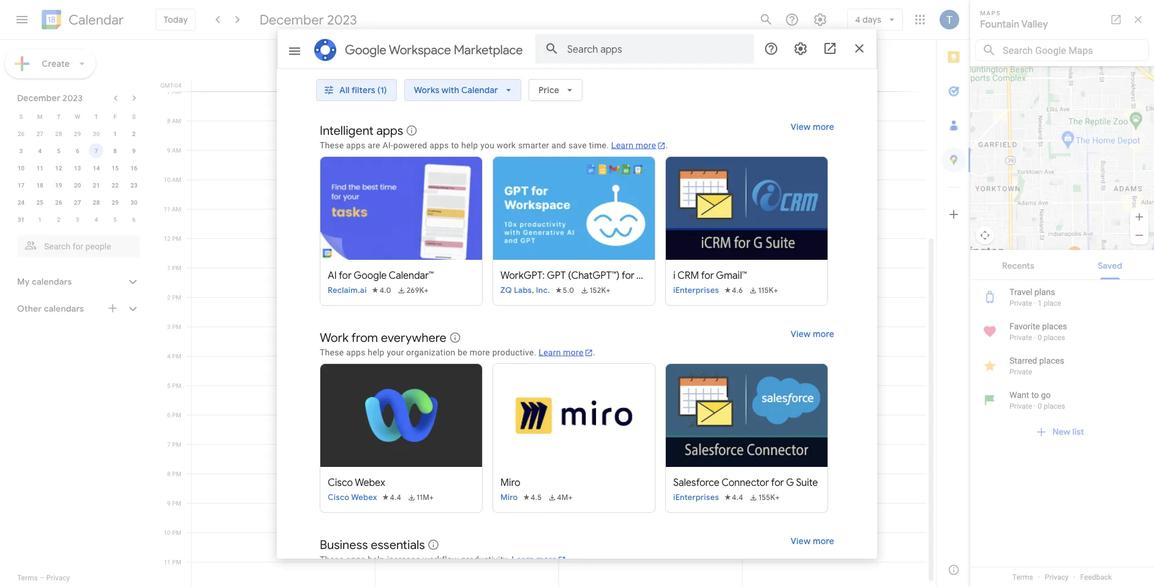 Task type: vqa. For each thing, say whether or not it's contained in the screenshot.
'ADD OTHER CALENDARS' 'icon'
no



Task type: describe. For each thing, give the bounding box(es) containing it.
4 pm
[[167, 352, 181, 360]]

pm for 8 pm
[[172, 470, 181, 477]]

january 2 element
[[51, 212, 66, 227]]

9 for 9 pm
[[167, 499, 171, 507]]

2 t from the left
[[94, 113, 98, 120]]

0 horizontal spatial december 2023
[[17, 93, 83, 104]]

1 t from the left
[[57, 113, 61, 120]]

january 3 element
[[70, 212, 85, 227]]

row group containing 26
[[12, 125, 143, 228]]

15 element
[[108, 161, 123, 175]]

31 element
[[14, 212, 28, 227]]

9 am
[[167, 146, 181, 154]]

m
[[37, 113, 43, 120]]

terms link
[[17, 574, 38, 582]]

calendar heading
[[66, 11, 124, 28]]

f
[[113, 113, 117, 120]]

1 for 1 pm
[[167, 264, 171, 271]]

8 for 8
[[113, 147, 117, 154]]

grid containing gmt-04
[[157, 40, 936, 587]]

pm for 10 pm
[[172, 529, 181, 536]]

21 element
[[89, 178, 104, 192]]

7 am
[[167, 88, 181, 95]]

0 vertical spatial 2023
[[327, 11, 357, 28]]

0 vertical spatial 1
[[113, 130, 117, 137]]

7 for 7 pm
[[167, 441, 171, 448]]

0 vertical spatial 2
[[132, 130, 136, 137]]

18 element
[[33, 178, 47, 192]]

29 element
[[108, 195, 123, 210]]

20 element
[[70, 178, 85, 192]]

17
[[18, 181, 25, 189]]

january 4 element
[[89, 212, 104, 227]]

november 30 element
[[89, 126, 104, 141]]

pm for 7 pm
[[172, 441, 181, 448]]

0 vertical spatial december 2023
[[260, 11, 357, 28]]

25
[[36, 199, 43, 206]]

27 element
[[70, 195, 85, 210]]

30 for "november 30" element at the left top of page
[[93, 130, 100, 137]]

10 am
[[164, 176, 181, 183]]

21
[[93, 181, 100, 189]]

january 5 element
[[108, 212, 123, 227]]

9 pm
[[167, 499, 181, 507]]

terms
[[17, 574, 38, 582]]

26 for november 26 element
[[18, 130, 25, 137]]

28 for november 28 element
[[55, 130, 62, 137]]

0 horizontal spatial 5
[[57, 147, 60, 154]]

11 for 11
[[36, 164, 43, 172]]

2 column header from the left
[[375, 40, 559, 91]]

calendar
[[69, 11, 124, 28]]

25 element
[[33, 195, 47, 210]]

16 element
[[127, 161, 141, 175]]

main drawer image
[[15, 12, 29, 27]]

am for 9 am
[[172, 146, 181, 154]]

pm for 5 pm
[[172, 382, 181, 389]]

30 for 30 element
[[131, 199, 137, 206]]

29 for november 29 element
[[74, 130, 81, 137]]

am for 10 am
[[172, 176, 181, 183]]

29 for 29 element
[[112, 199, 119, 206]]

–
[[40, 574, 44, 582]]

4 for january 4 element
[[95, 216, 98, 223]]

pm for 11 pm
[[172, 558, 181, 566]]

10 pm
[[164, 529, 181, 536]]

4 for 4 pm
[[167, 352, 171, 360]]

row containing 10
[[12, 159, 143, 177]]

22
[[112, 181, 119, 189]]

6 pm
[[167, 411, 181, 419]]

1 column header from the left
[[191, 40, 376, 91]]

20
[[74, 181, 81, 189]]

7 cell
[[87, 142, 106, 159]]

am for 7 am
[[172, 88, 181, 95]]

december 2023 grid
[[12, 108, 143, 228]]

3 for 3 pm
[[167, 323, 171, 330]]

1 for january 1 element
[[38, 216, 42, 223]]

13 element
[[70, 161, 85, 175]]

today button
[[156, 9, 196, 31]]

31
[[18, 216, 25, 223]]

23 element
[[127, 178, 141, 192]]

27 for november 27 element
[[36, 130, 43, 137]]

14
[[93, 164, 100, 172]]

9 for 9 am
[[167, 146, 171, 154]]

7 for 7 am
[[167, 88, 171, 95]]

4 column header from the left
[[742, 40, 927, 91]]

8 for 8 am
[[167, 117, 171, 124]]

2 pm
[[167, 294, 181, 301]]

10 for 10 pm
[[164, 529, 171, 536]]

november 28 element
[[51, 126, 66, 141]]

row containing 3
[[12, 142, 143, 159]]

w
[[75, 113, 80, 120]]

terms – privacy
[[17, 574, 70, 582]]

row containing 31
[[12, 211, 143, 228]]

26 element
[[51, 195, 66, 210]]

january 1 element
[[33, 212, 47, 227]]

10 element
[[14, 161, 28, 175]]

gmt-04
[[160, 82, 181, 89]]

5 pm
[[167, 382, 181, 389]]



Task type: locate. For each thing, give the bounding box(es) containing it.
s
[[19, 113, 23, 120], [132, 113, 136, 120]]

8 pm from the top
[[172, 441, 181, 448]]

2023
[[327, 11, 357, 28], [63, 93, 83, 104]]

10 pm from the top
[[172, 499, 181, 507]]

0 horizontal spatial 26
[[18, 130, 25, 137]]

19
[[55, 181, 62, 189]]

pm for 12 pm
[[172, 235, 181, 242]]

30
[[93, 130, 100, 137], [131, 199, 137, 206]]

row up '20' element
[[12, 159, 143, 177]]

pm down the 1 pm
[[172, 294, 181, 301]]

5 pm from the top
[[172, 352, 181, 360]]

8 down '7 pm'
[[167, 470, 171, 477]]

1 horizontal spatial 6
[[132, 216, 136, 223]]

0 horizontal spatial 4
[[38, 147, 42, 154]]

2 vertical spatial 11
[[164, 558, 171, 566]]

04
[[175, 82, 181, 89]]

6 row from the top
[[12, 194, 143, 211]]

january 6 element
[[127, 212, 141, 227]]

3 row from the top
[[12, 142, 143, 159]]

0 horizontal spatial 6
[[76, 147, 79, 154]]

0 horizontal spatial 27
[[36, 130, 43, 137]]

26 down 19
[[55, 199, 62, 206]]

24 element
[[14, 195, 28, 210]]

8 down 7 am
[[167, 117, 171, 124]]

6 up 13 "element"
[[76, 147, 79, 154]]

t up "november 30" element at the left top of page
[[94, 113, 98, 120]]

3 pm
[[167, 323, 181, 330]]

30 down 23
[[131, 199, 137, 206]]

0 vertical spatial 5
[[57, 147, 60, 154]]

2 horizontal spatial 4
[[167, 352, 171, 360]]

december 2023
[[260, 11, 357, 28], [17, 93, 83, 104]]

8
[[167, 117, 171, 124], [113, 147, 117, 154], [167, 470, 171, 477]]

november 29 element
[[70, 126, 85, 141]]

10 for 10
[[18, 164, 25, 172]]

11
[[36, 164, 43, 172], [164, 205, 171, 213], [164, 558, 171, 566]]

4
[[38, 147, 42, 154], [95, 216, 98, 223], [167, 352, 171, 360]]

2 vertical spatial 4
[[167, 352, 171, 360]]

0 horizontal spatial 28
[[55, 130, 62, 137]]

6 for 6 pm
[[167, 411, 171, 419]]

5 am from the top
[[172, 205, 181, 213]]

4 am from the top
[[172, 176, 181, 183]]

10 up 11 pm
[[164, 529, 171, 536]]

pm for 9 pm
[[172, 499, 181, 507]]

6
[[76, 147, 79, 154], [132, 216, 136, 223], [167, 411, 171, 419]]

10 for 10 am
[[164, 176, 171, 183]]

2 for january 2 element
[[57, 216, 60, 223]]

5 inside grid
[[167, 382, 171, 389]]

23
[[131, 181, 137, 189]]

1 vertical spatial 1
[[38, 216, 42, 223]]

9 inside row
[[132, 147, 136, 154]]

2 vertical spatial 7
[[167, 441, 171, 448]]

1 vertical spatial 12
[[164, 235, 171, 242]]

3 up 4 pm
[[167, 323, 171, 330]]

29
[[74, 130, 81, 137], [112, 199, 119, 206]]

3
[[19, 147, 23, 154], [76, 216, 79, 223], [167, 323, 171, 330]]

am down 9 am at top
[[172, 176, 181, 183]]

row down w
[[12, 125, 143, 142]]

1 pm
[[167, 264, 181, 271]]

9 up 10 am
[[167, 146, 171, 154]]

0 horizontal spatial 29
[[74, 130, 81, 137]]

4 down 28 element
[[95, 216, 98, 223]]

1 horizontal spatial 2
[[132, 130, 136, 137]]

1
[[113, 130, 117, 137], [38, 216, 42, 223], [167, 264, 171, 271]]

t
[[57, 113, 61, 120], [94, 113, 98, 120]]

2 horizontal spatial 6
[[167, 411, 171, 419]]

row down '27' element
[[12, 211, 143, 228]]

1 am from the top
[[172, 88, 181, 95]]

2 vertical spatial 5
[[167, 382, 171, 389]]

12 pm
[[164, 235, 181, 242]]

0 horizontal spatial 3
[[19, 147, 23, 154]]

1 horizontal spatial 1
[[113, 130, 117, 137]]

7 for 7
[[95, 147, 98, 154]]

1 horizontal spatial december
[[260, 11, 324, 28]]

2 vertical spatial 2
[[167, 294, 171, 301]]

1 vertical spatial 6
[[132, 216, 136, 223]]

1 down f
[[113, 130, 117, 137]]

pm for 4 pm
[[172, 352, 181, 360]]

0 vertical spatial 4
[[38, 147, 42, 154]]

am
[[172, 88, 181, 95], [172, 117, 181, 124], [172, 146, 181, 154], [172, 176, 181, 183], [172, 205, 181, 213]]

pm down 8 pm
[[172, 499, 181, 507]]

pm up 4 pm
[[172, 323, 181, 330]]

pm for 3 pm
[[172, 323, 181, 330]]

0 horizontal spatial december
[[17, 93, 60, 104]]

1 inside grid
[[167, 264, 171, 271]]

2 pm from the top
[[172, 264, 181, 271]]

27 down m
[[36, 130, 43, 137]]

2 vertical spatial 3
[[167, 323, 171, 330]]

10 up 11 am
[[164, 176, 171, 183]]

grid
[[157, 40, 936, 587]]

2 down the 1 pm
[[167, 294, 171, 301]]

13
[[74, 164, 81, 172]]

t up november 28 element
[[57, 113, 61, 120]]

10 up 17
[[18, 164, 25, 172]]

5 up 6 pm
[[167, 382, 171, 389]]

27
[[36, 130, 43, 137], [74, 199, 81, 206]]

1 horizontal spatial 4
[[95, 216, 98, 223]]

1 vertical spatial december
[[17, 93, 60, 104]]

3 am from the top
[[172, 146, 181, 154]]

1 vertical spatial 26
[[55, 199, 62, 206]]

1 vertical spatial 4
[[95, 216, 98, 223]]

2 down 26 'element'
[[57, 216, 60, 223]]

0 horizontal spatial s
[[19, 113, 23, 120]]

1 vertical spatial 29
[[112, 199, 119, 206]]

pm down '7 pm'
[[172, 470, 181, 477]]

7 inside cell
[[95, 147, 98, 154]]

0 horizontal spatial 2023
[[63, 93, 83, 104]]

pm for 1 pm
[[172, 264, 181, 271]]

november 26 element
[[14, 126, 28, 141]]

11 pm from the top
[[172, 529, 181, 536]]

14 element
[[89, 161, 104, 175]]

2 horizontal spatial 3
[[167, 323, 171, 330]]

5 down 29 element
[[113, 216, 117, 223]]

11 down 10 pm
[[164, 558, 171, 566]]

2
[[132, 130, 136, 137], [57, 216, 60, 223], [167, 294, 171, 301]]

4 up 11 element
[[38, 147, 42, 154]]

9 up the 16 element
[[132, 147, 136, 154]]

17 element
[[14, 178, 28, 192]]

row containing 17
[[12, 177, 143, 194]]

row down '20' element
[[12, 194, 143, 211]]

11 up 18
[[36, 164, 43, 172]]

2 horizontal spatial 2
[[167, 294, 171, 301]]

7 left 04
[[167, 88, 171, 95]]

11 inside 11 element
[[36, 164, 43, 172]]

privacy
[[46, 574, 70, 582]]

1 horizontal spatial t
[[94, 113, 98, 120]]

1 vertical spatial 30
[[131, 199, 137, 206]]

28 element
[[89, 195, 104, 210]]

row containing s
[[12, 108, 143, 125]]

row containing 26
[[12, 125, 143, 142]]

2 vertical spatial 10
[[164, 529, 171, 536]]

6 down 5 pm
[[167, 411, 171, 419]]

pm up 8 pm
[[172, 441, 181, 448]]

pm up 6 pm
[[172, 382, 181, 389]]

row group
[[12, 125, 143, 228]]

0 vertical spatial 6
[[76, 147, 79, 154]]

2 vertical spatial 1
[[167, 264, 171, 271]]

8 inside row
[[113, 147, 117, 154]]

2 am from the top
[[172, 117, 181, 124]]

29 down 22
[[112, 199, 119, 206]]

pm up 2 pm on the left of the page
[[172, 264, 181, 271]]

am up 9 am at top
[[172, 117, 181, 124]]

30 element
[[127, 195, 141, 210]]

3 down '27' element
[[76, 216, 79, 223]]

28
[[55, 130, 62, 137], [93, 199, 100, 206]]

8 up 15 element
[[113, 147, 117, 154]]

12 element
[[51, 161, 66, 175]]

11 for 11 am
[[164, 205, 171, 213]]

None search field
[[0, 230, 152, 257]]

0 vertical spatial 26
[[18, 130, 25, 137]]

1 horizontal spatial 27
[[74, 199, 81, 206]]

1 horizontal spatial 26
[[55, 199, 62, 206]]

12 up 19
[[55, 164, 62, 172]]

row
[[12, 108, 143, 125], [12, 125, 143, 142], [12, 142, 143, 159], [12, 159, 143, 177], [12, 177, 143, 194], [12, 194, 143, 211], [12, 211, 143, 228]]

5 row from the top
[[12, 177, 143, 194]]

10
[[18, 164, 25, 172], [164, 176, 171, 183], [164, 529, 171, 536]]

11 element
[[33, 161, 47, 175]]

19 element
[[51, 178, 66, 192]]

1 horizontal spatial 5
[[113, 216, 117, 223]]

0 vertical spatial december
[[260, 11, 324, 28]]

row up 13 "element"
[[12, 142, 143, 159]]

november 27 element
[[33, 126, 47, 141]]

0 horizontal spatial 12
[[55, 164, 62, 172]]

1 row from the top
[[12, 108, 143, 125]]

7 pm
[[167, 441, 181, 448]]

6 pm from the top
[[172, 382, 181, 389]]

2 vertical spatial 6
[[167, 411, 171, 419]]

3 pm from the top
[[172, 294, 181, 301]]

28 right november 27 element
[[55, 130, 62, 137]]

2 for 2 pm
[[167, 294, 171, 301]]

1 horizontal spatial s
[[132, 113, 136, 120]]

s right f
[[132, 113, 136, 120]]

1 vertical spatial 27
[[74, 199, 81, 206]]

0 vertical spatial 8
[[167, 117, 171, 124]]

1 vertical spatial 2
[[57, 216, 60, 223]]

am down 8 am
[[172, 146, 181, 154]]

12 for 12 pm
[[164, 235, 171, 242]]

7
[[167, 88, 171, 95], [95, 147, 98, 154], [167, 441, 171, 448]]

0 vertical spatial 28
[[55, 130, 62, 137]]

pm down 3 pm
[[172, 352, 181, 360]]

9
[[167, 146, 171, 154], [132, 147, 136, 154], [167, 499, 171, 507]]

16
[[131, 164, 137, 172]]

column header
[[191, 40, 376, 91], [375, 40, 559, 91], [559, 40, 743, 91], [742, 40, 927, 91]]

27 down 20
[[74, 199, 81, 206]]

row containing 24
[[12, 194, 143, 211]]

3 up 10 element
[[19, 147, 23, 154]]

2 vertical spatial 8
[[167, 470, 171, 477]]

0 vertical spatial 7
[[167, 88, 171, 95]]

6 down 30 element
[[132, 216, 136, 223]]

0 vertical spatial 30
[[93, 130, 100, 137]]

0 vertical spatial 10
[[18, 164, 25, 172]]

calendar element
[[39, 7, 124, 34]]

2 s from the left
[[132, 113, 136, 120]]

2 horizontal spatial 5
[[167, 382, 171, 389]]

0 horizontal spatial 30
[[93, 130, 100, 137]]

1 down 25 element
[[38, 216, 42, 223]]

1 vertical spatial 3
[[76, 216, 79, 223]]

29 down w
[[74, 130, 81, 137]]

0 vertical spatial 27
[[36, 130, 43, 137]]

7 up 8 pm
[[167, 441, 171, 448]]

0 vertical spatial 12
[[55, 164, 62, 172]]

30 up 7 cell
[[93, 130, 100, 137]]

26 for 26 'element'
[[55, 199, 62, 206]]

28 down 21
[[93, 199, 100, 206]]

28 for 28 element
[[93, 199, 100, 206]]

row up '27' element
[[12, 177, 143, 194]]

1 vertical spatial 10
[[164, 176, 171, 183]]

1 horizontal spatial 30
[[131, 199, 137, 206]]

am up 8 am
[[172, 88, 181, 95]]

8 pm
[[167, 470, 181, 477]]

gmt-
[[160, 82, 175, 89]]

24
[[18, 199, 25, 206]]

1 horizontal spatial 12
[[164, 235, 171, 242]]

18
[[36, 181, 43, 189]]

0 vertical spatial 11
[[36, 164, 43, 172]]

12 inside grid
[[164, 235, 171, 242]]

3 for january 3 element
[[76, 216, 79, 223]]

9 up 10 pm
[[167, 499, 171, 507]]

1 horizontal spatial 28
[[93, 199, 100, 206]]

2 horizontal spatial 1
[[167, 264, 171, 271]]

1 horizontal spatial 2023
[[327, 11, 357, 28]]

7 up 14 element on the top left of page
[[95, 147, 98, 154]]

3 column header from the left
[[559, 40, 743, 91]]

pm down 9 pm
[[172, 529, 181, 536]]

1 pm from the top
[[172, 235, 181, 242]]

11 for 11 pm
[[164, 558, 171, 566]]

2 row from the top
[[12, 125, 143, 142]]

0 vertical spatial 3
[[19, 147, 23, 154]]

12
[[55, 164, 62, 172], [164, 235, 171, 242]]

1 vertical spatial 8
[[113, 147, 117, 154]]

row up november 29 element
[[12, 108, 143, 125]]

11 pm
[[164, 558, 181, 566]]

5
[[57, 147, 60, 154], [113, 216, 117, 223], [167, 382, 171, 389]]

6 for january 6 element at left top
[[132, 216, 136, 223]]

12 inside row
[[55, 164, 62, 172]]

8 for 8 pm
[[167, 470, 171, 477]]

1 down 12 pm
[[167, 264, 171, 271]]

5 for 5 pm
[[167, 382, 171, 389]]

s up november 26 element
[[19, 113, 23, 120]]

pm down 10 pm
[[172, 558, 181, 566]]

10 inside 10 element
[[18, 164, 25, 172]]

7 row from the top
[[12, 211, 143, 228]]

am up 12 pm
[[172, 205, 181, 213]]

1 horizontal spatial 3
[[76, 216, 79, 223]]

4 inside grid
[[167, 352, 171, 360]]

privacy link
[[46, 574, 70, 582]]

0 horizontal spatial 2
[[57, 216, 60, 223]]

december
[[260, 11, 324, 28], [17, 93, 60, 104]]

1 vertical spatial 28
[[93, 199, 100, 206]]

26 inside 26 'element'
[[55, 199, 62, 206]]

8 am
[[167, 117, 181, 124]]

1 horizontal spatial 29
[[112, 199, 119, 206]]

4 down 3 pm
[[167, 352, 171, 360]]

12 down 11 am
[[164, 235, 171, 242]]

6 inside grid
[[167, 411, 171, 419]]

0 horizontal spatial 1
[[38, 216, 42, 223]]

4 row from the top
[[12, 159, 143, 177]]

26
[[18, 130, 25, 137], [55, 199, 62, 206]]

5 down november 28 element
[[57, 147, 60, 154]]

pm up the 1 pm
[[172, 235, 181, 242]]

9 for 9
[[132, 147, 136, 154]]

12 pm from the top
[[172, 558, 181, 566]]

11 am
[[164, 205, 181, 213]]

pm for 6 pm
[[172, 411, 181, 419]]

pm down 5 pm
[[172, 411, 181, 419]]

1 vertical spatial 7
[[95, 147, 98, 154]]

11 down 10 am
[[164, 205, 171, 213]]

1 horizontal spatial december 2023
[[260, 11, 357, 28]]

1 vertical spatial 2023
[[63, 93, 83, 104]]

1 vertical spatial 5
[[113, 216, 117, 223]]

pm for 2 pm
[[172, 294, 181, 301]]

am for 11 am
[[172, 205, 181, 213]]

am for 8 am
[[172, 117, 181, 124]]

1 vertical spatial december 2023
[[17, 93, 83, 104]]

4 pm from the top
[[172, 323, 181, 330]]

pm
[[172, 235, 181, 242], [172, 264, 181, 271], [172, 294, 181, 301], [172, 323, 181, 330], [172, 352, 181, 360], [172, 382, 181, 389], [172, 411, 181, 419], [172, 441, 181, 448], [172, 470, 181, 477], [172, 499, 181, 507], [172, 529, 181, 536], [172, 558, 181, 566]]

27 for '27' element
[[74, 199, 81, 206]]

26 inside november 26 element
[[18, 130, 25, 137]]

1 s from the left
[[19, 113, 23, 120]]

today
[[164, 14, 188, 25]]

15
[[112, 164, 119, 172]]

12 for 12
[[55, 164, 62, 172]]

tab list
[[937, 40, 971, 553]]

26 left november 27 element
[[18, 130, 25, 137]]

0 vertical spatial 29
[[74, 130, 81, 137]]

2 up the 16 element
[[132, 130, 136, 137]]

7 pm from the top
[[172, 411, 181, 419]]

5 for january 5 element on the left top of the page
[[113, 216, 117, 223]]

1 vertical spatial 11
[[164, 205, 171, 213]]

0 horizontal spatial t
[[57, 113, 61, 120]]

9 pm from the top
[[172, 470, 181, 477]]

22 element
[[108, 178, 123, 192]]



